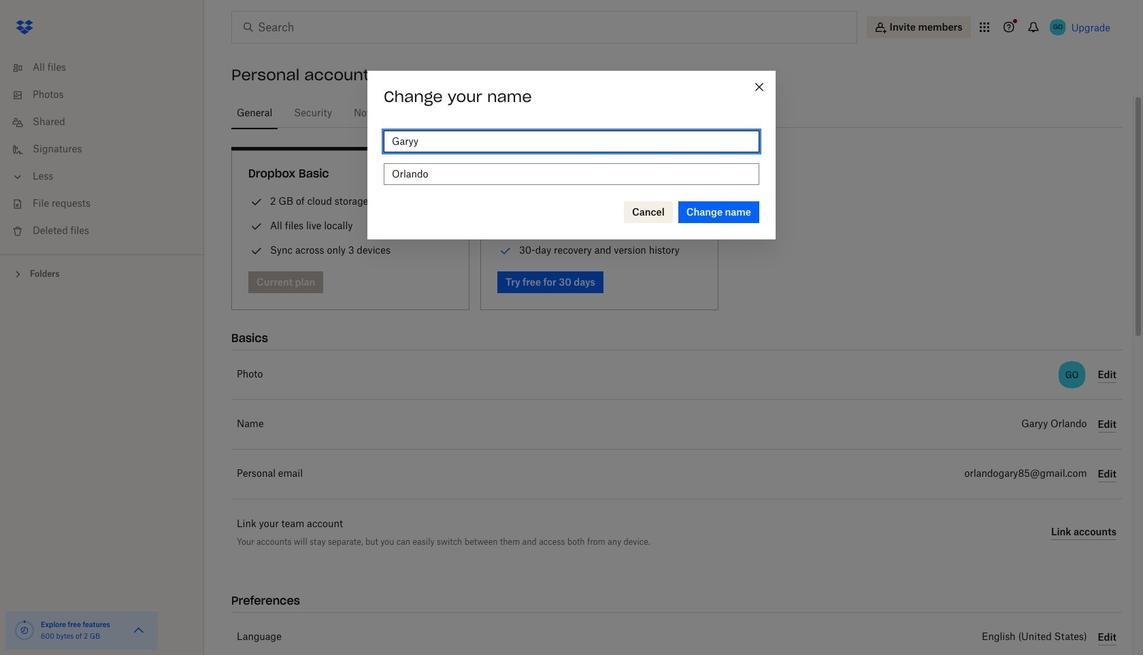 Task type: vqa. For each thing, say whether or not it's contained in the screenshot.
bottom the Duck
no



Task type: describe. For each thing, give the bounding box(es) containing it.
sharing tab
[[620, 97, 667, 130]]

less image
[[11, 170, 25, 184]]

refer a friend tab
[[537, 97, 609, 130]]

branding tab
[[474, 97, 526, 130]]

Last name text field
[[392, 167, 752, 182]]



Task type: locate. For each thing, give the bounding box(es) containing it.
dropbox image
[[11, 14, 38, 41]]

recommended image
[[498, 243, 514, 259]]

dialog
[[368, 71, 776, 240]]

list
[[0, 46, 204, 255]]

tab list
[[231, 95, 1123, 130]]

First name text field
[[392, 134, 752, 149]]



